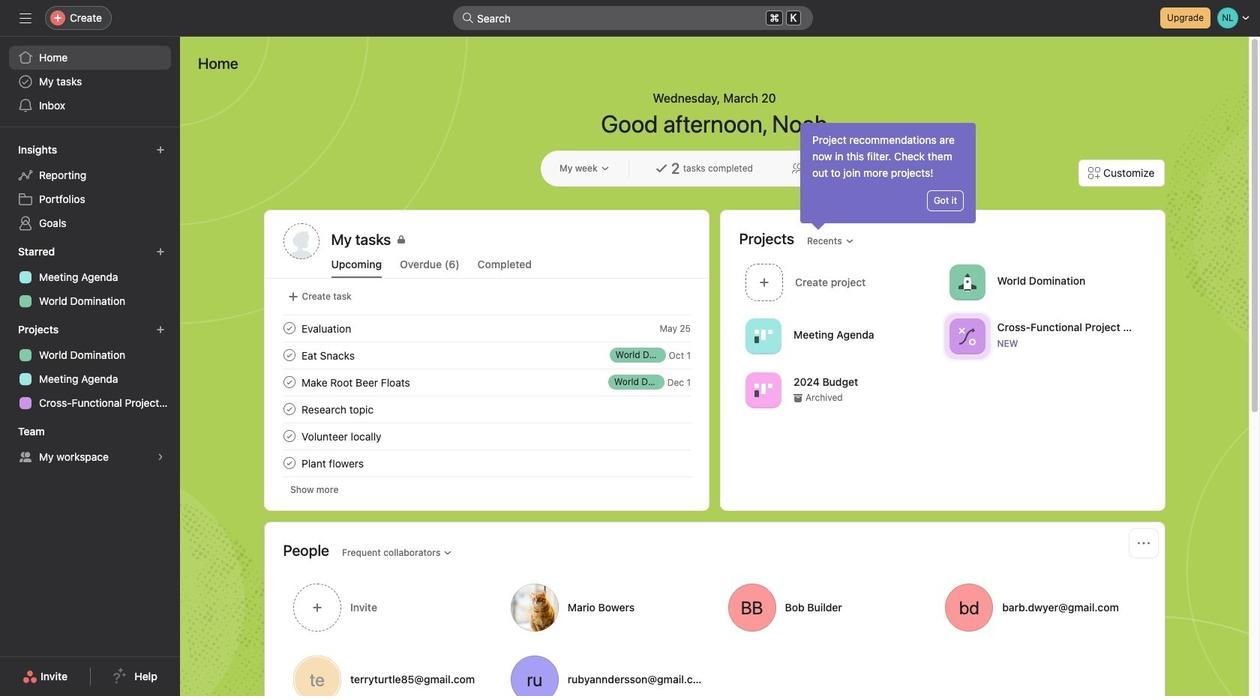 Task type: vqa. For each thing, say whether or not it's contained in the screenshot.
Talkback
no



Task type: locate. For each thing, give the bounding box(es) containing it.
1 mark complete checkbox from the top
[[280, 347, 298, 365]]

1 vertical spatial mark complete image
[[280, 374, 298, 392]]

see details, my workspace image
[[156, 453, 165, 462]]

projects element
[[0, 317, 180, 419]]

hide sidebar image
[[20, 12, 32, 24]]

1 vertical spatial mark complete checkbox
[[280, 374, 298, 392]]

mark complete image
[[280, 320, 298, 338], [280, 374, 298, 392], [280, 401, 298, 419]]

mark complete checkbox for 2nd list item from the top
[[280, 347, 298, 365]]

mark complete image for 3rd list item
[[280, 374, 298, 392]]

2 vertical spatial mark complete image
[[280, 401, 298, 419]]

1 mark complete image from the top
[[280, 320, 298, 338]]

1 list item from the top
[[265, 315, 708, 342]]

3 mark complete image from the top
[[280, 401, 298, 419]]

0 vertical spatial mark complete image
[[280, 347, 298, 365]]

add items to starred image
[[156, 248, 165, 257]]

board image
[[754, 327, 772, 345], [754, 381, 772, 399]]

1 mark complete checkbox from the top
[[280, 320, 298, 338]]

0 vertical spatial board image
[[754, 327, 772, 345]]

1 mark complete image from the top
[[280, 347, 298, 365]]

global element
[[0, 37, 180, 127]]

2 vertical spatial mark complete image
[[280, 455, 298, 473]]

2 mark complete image from the top
[[280, 374, 298, 392]]

1 vertical spatial board image
[[754, 381, 772, 399]]

3 mark complete checkbox from the top
[[280, 428, 298, 446]]

rocket image
[[958, 273, 976, 291]]

mark complete checkbox for 3rd list item
[[280, 374, 298, 392]]

0 vertical spatial mark complete image
[[280, 320, 298, 338]]

tooltip
[[800, 123, 976, 228]]

mark complete image for 2nd list item from the top
[[280, 347, 298, 365]]

mark complete image
[[280, 347, 298, 365], [280, 428, 298, 446], [280, 455, 298, 473]]

3 mark complete image from the top
[[280, 455, 298, 473]]

3 list item from the top
[[265, 369, 708, 396]]

1 vertical spatial mark complete image
[[280, 428, 298, 446]]

5 list item from the top
[[265, 450, 708, 477]]

2 mark complete checkbox from the top
[[280, 401, 298, 419]]

mark complete checkbox for first list item from the bottom
[[280, 455, 298, 473]]

mark complete image for first list item from the top
[[280, 320, 298, 338]]

Mark complete checkbox
[[280, 347, 298, 365], [280, 374, 298, 392]]

None field
[[453, 6, 813, 30]]

Mark complete checkbox
[[280, 320, 298, 338], [280, 401, 298, 419], [280, 428, 298, 446], [280, 455, 298, 473]]

list item
[[265, 315, 708, 342], [265, 342, 708, 369], [265, 369, 708, 396], [265, 396, 708, 423], [265, 450, 708, 477]]

2 list item from the top
[[265, 342, 708, 369]]

4 mark complete checkbox from the top
[[280, 455, 298, 473]]

2 mark complete checkbox from the top
[[280, 374, 298, 392]]

0 vertical spatial mark complete checkbox
[[280, 347, 298, 365]]



Task type: describe. For each thing, give the bounding box(es) containing it.
4 list item from the top
[[265, 396, 708, 423]]

mark complete checkbox for first list item from the top
[[280, 320, 298, 338]]

mark complete image for 2nd list item from the bottom of the page
[[280, 401, 298, 419]]

Search tasks, projects, and more text field
[[453, 6, 813, 30]]

teams element
[[0, 419, 180, 473]]

actions image
[[1137, 538, 1149, 550]]

insights element
[[0, 137, 180, 239]]

new insights image
[[156, 146, 165, 155]]

starred element
[[0, 239, 180, 317]]

add profile photo image
[[283, 224, 319, 260]]

prominent image
[[462, 12, 474, 24]]

2 board image from the top
[[754, 381, 772, 399]]

new project or portfolio image
[[156, 326, 165, 335]]

mark complete checkbox for 2nd list item from the bottom of the page
[[280, 401, 298, 419]]

2 mark complete image from the top
[[280, 428, 298, 446]]

line_and_symbols image
[[958, 327, 976, 345]]

mark complete image for first list item from the bottom
[[280, 455, 298, 473]]

1 board image from the top
[[754, 327, 772, 345]]



